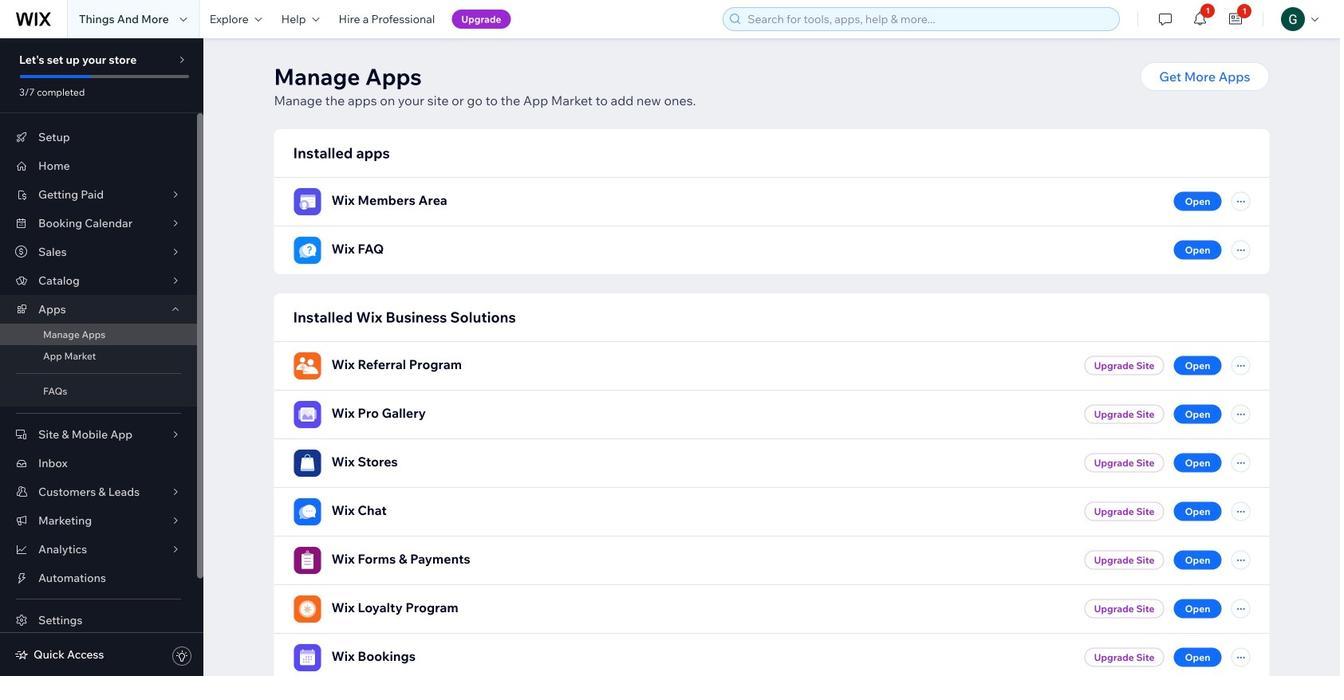 Task type: describe. For each thing, give the bounding box(es) containing it.
Search for tools, apps, help & more... field
[[743, 8, 1115, 30]]



Task type: vqa. For each thing, say whether or not it's contained in the screenshot.
THE DON'T
no



Task type: locate. For each thing, give the bounding box(es) containing it.
sidebar element
[[0, 38, 204, 677]]



